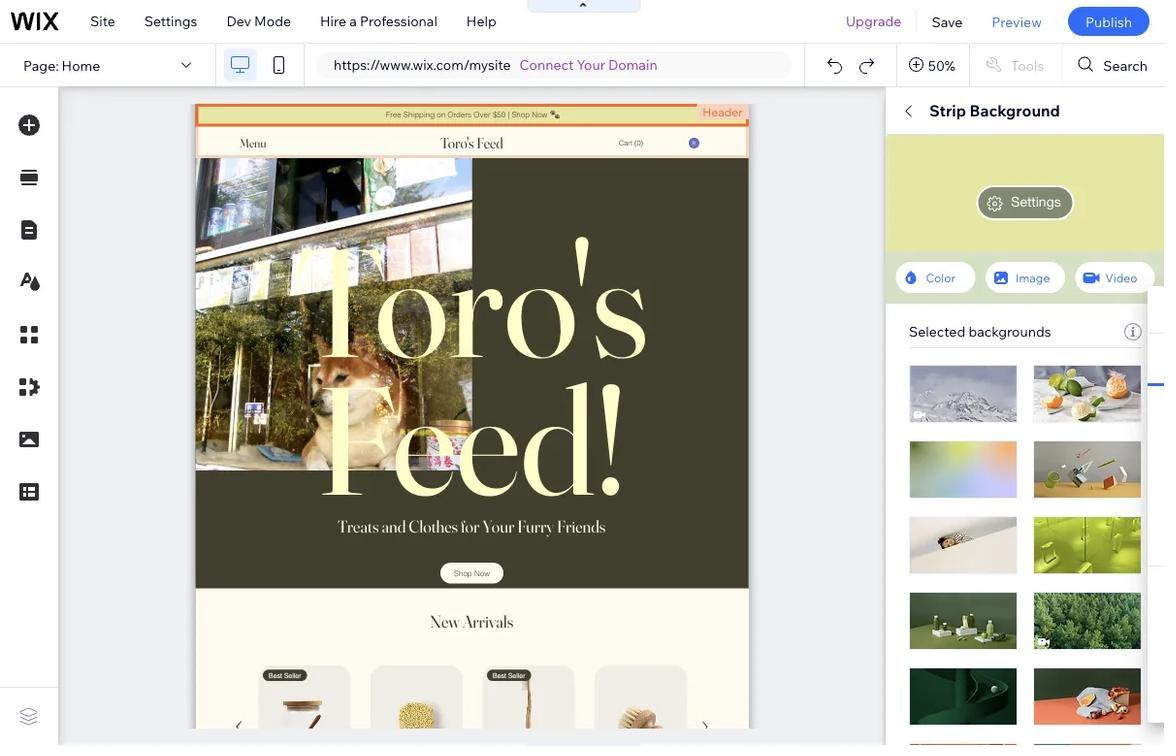 Task type: vqa. For each thing, say whether or not it's contained in the screenshot.
Paragraph
yes



Task type: describe. For each thing, give the bounding box(es) containing it.
dev mode
[[226, 13, 291, 30]]

a
[[350, 13, 357, 30]]

selected
[[909, 323, 965, 340]]

free
[[922, 305, 954, 324]]

publish
[[1085, 13, 1132, 30]]

preview button
[[977, 0, 1056, 43]]

upgrade
[[846, 13, 902, 30]]

2 column from the top
[[909, 713, 959, 730]]

orders
[[1048, 305, 1099, 324]]

hire a professional
[[320, 13, 437, 30]]

edit
[[957, 101, 986, 120]]

1 column from the top
[[909, 505, 959, 522]]

tools button
[[970, 44, 1062, 86]]

mode
[[254, 13, 291, 30]]

change button for button
[[1037, 553, 1105, 576]]

video
[[1105, 270, 1137, 285]]

preview
[[992, 13, 1042, 30]]

shipping
[[957, 305, 1023, 324]]

background for change 'button' for button
[[962, 505, 1038, 522]]

hire
[[320, 13, 346, 30]]

2 column background from the top
[[909, 713, 1038, 730]]

domain
[[608, 56, 657, 73]]

home
[[62, 57, 100, 73]]

🐾
[[1079, 328, 1094, 347]]

0 vertical spatial settings
[[144, 13, 197, 30]]

change button for paragraph
[[1037, 195, 1105, 218]]

2 change button from the top
[[1037, 434, 1105, 457]]

publish button
[[1068, 7, 1150, 36]]

https://www.wix.com/mysite
[[334, 56, 511, 73]]

save button
[[917, 0, 977, 43]]

professional
[[360, 13, 437, 30]]

selected backgrounds
[[909, 323, 1051, 340]]

tools
[[1011, 57, 1044, 73]]

quick edit
[[909, 101, 986, 120]]

strip background for second change 'button' from the top of the page
[[909, 386, 1020, 403]]

search
[[1103, 57, 1148, 73]]



Task type: locate. For each thing, give the bounding box(es) containing it.
1 vertical spatial strip background
[[909, 147, 1020, 164]]

dev
[[226, 13, 251, 30]]

2 vertical spatial strip
[[909, 386, 940, 403]]

$50
[[961, 328, 989, 347]]

2 vertical spatial change
[[1050, 557, 1092, 572]]

1 vertical spatial change button
[[1037, 434, 1105, 457]]

1 vertical spatial change
[[1050, 438, 1092, 453]]

1 vertical spatial settings
[[1011, 194, 1061, 210]]

column
[[909, 505, 959, 522], [909, 713, 959, 730]]

1 vertical spatial strip
[[909, 147, 940, 164]]

color
[[926, 270, 956, 285]]

settings up image
[[1011, 194, 1061, 210]]

None text field
[[909, 648, 1084, 683]]

strip for second change 'button' from the top of the page
[[909, 386, 940, 403]]

|
[[993, 328, 997, 347]]

free shipping on orders over $50 | shop now 🐾
[[922, 305, 1099, 347]]

1 change from the top
[[1050, 199, 1092, 214]]

strip down quick
[[909, 147, 940, 164]]

connect
[[520, 56, 574, 73]]

strip down 50%
[[929, 101, 966, 120]]

quick
[[909, 101, 953, 120]]

paragraph
[[909, 267, 975, 284]]

1 column background from the top
[[909, 505, 1038, 522]]

1 change button from the top
[[1037, 195, 1105, 218]]

0 vertical spatial column
[[909, 505, 959, 522]]

3 change button from the top
[[1037, 553, 1105, 576]]

0 vertical spatial column background
[[909, 505, 1038, 522]]

over
[[922, 328, 957, 347]]

50%
[[928, 57, 955, 73]]

https://www.wix.com/mysite connect your domain
[[334, 56, 657, 73]]

background
[[970, 101, 1060, 120], [943, 147, 1020, 164], [943, 386, 1020, 403], [962, 505, 1038, 522], [962, 713, 1038, 730]]

header
[[703, 104, 743, 119]]

2 vertical spatial strip background
[[909, 386, 1020, 403]]

strip background for change 'button' associated with paragraph
[[909, 147, 1020, 164]]

save
[[932, 13, 963, 30]]

shop
[[1000, 328, 1039, 347]]

column background
[[909, 505, 1038, 522], [909, 713, 1038, 730]]

strip background down tools button
[[929, 101, 1060, 120]]

0 vertical spatial strip
[[929, 101, 966, 120]]

search button
[[1063, 44, 1165, 86]]

on
[[1026, 305, 1045, 324]]

strip down the over
[[909, 386, 940, 403]]

1 horizontal spatial settings
[[1011, 194, 1061, 210]]

change for button
[[1050, 557, 1092, 572]]

0 horizontal spatial settings
[[144, 13, 197, 30]]

change
[[1050, 199, 1092, 214], [1050, 438, 1092, 453], [1050, 557, 1092, 572]]

background for change 'button' associated with paragraph
[[943, 147, 1020, 164]]

button
[[909, 625, 952, 642]]

settings left dev at left top
[[144, 13, 197, 30]]

0 vertical spatial strip background
[[929, 101, 1060, 120]]

background for second change 'button' from the top of the page
[[943, 386, 1020, 403]]

change button
[[1037, 195, 1105, 218], [1037, 434, 1105, 457], [1037, 553, 1105, 576]]

strip background down $50
[[909, 386, 1020, 403]]

0 vertical spatial change button
[[1037, 195, 1105, 218]]

backgrounds
[[969, 323, 1051, 340]]

change for paragraph
[[1050, 199, 1092, 214]]

image
[[1016, 270, 1050, 285]]

0 vertical spatial change
[[1050, 199, 1092, 214]]

help
[[466, 13, 496, 30]]

site
[[90, 13, 115, 30]]

strip
[[929, 101, 966, 120], [909, 147, 940, 164], [909, 386, 940, 403]]

now
[[1042, 328, 1075, 347]]

your
[[577, 56, 605, 73]]

strip background
[[929, 101, 1060, 120], [909, 147, 1020, 164], [909, 386, 1020, 403]]

1 vertical spatial column
[[909, 713, 959, 730]]

strip background down edit
[[909, 147, 1020, 164]]

strip for change 'button' associated with paragraph
[[909, 147, 940, 164]]

3 change from the top
[[1050, 557, 1092, 572]]

settings
[[144, 13, 197, 30], [1011, 194, 1061, 210]]

2 change from the top
[[1050, 438, 1092, 453]]

2 vertical spatial change button
[[1037, 553, 1105, 576]]

50% button
[[897, 44, 969, 86]]

1 vertical spatial column background
[[909, 713, 1038, 730]]



